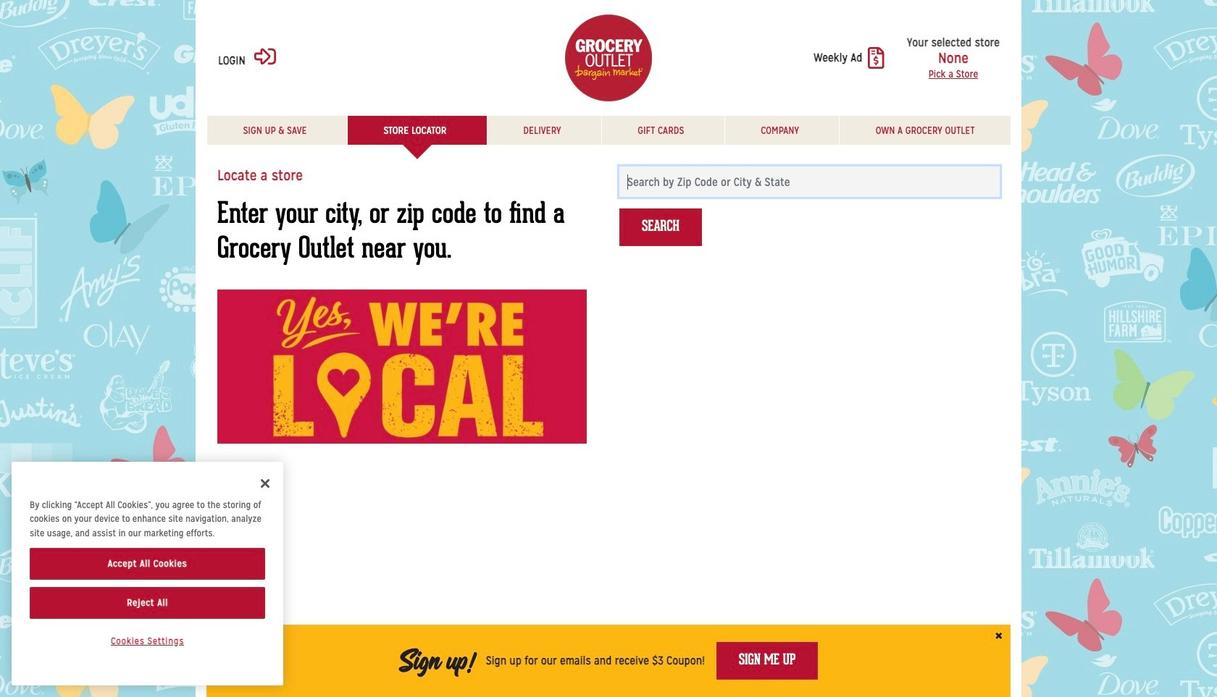 Task type: locate. For each thing, give the bounding box(es) containing it.
yes, we're local image
[[217, 290, 587, 444]]

Search by Zip Code or City & State text field
[[620, 167, 1000, 197]]

navigation
[[207, 116, 1011, 466]]

grocery outlet image
[[565, 14, 652, 101]]

file invoice dollar image
[[869, 47, 885, 69]]

sign in alt image
[[254, 46, 276, 67]]



